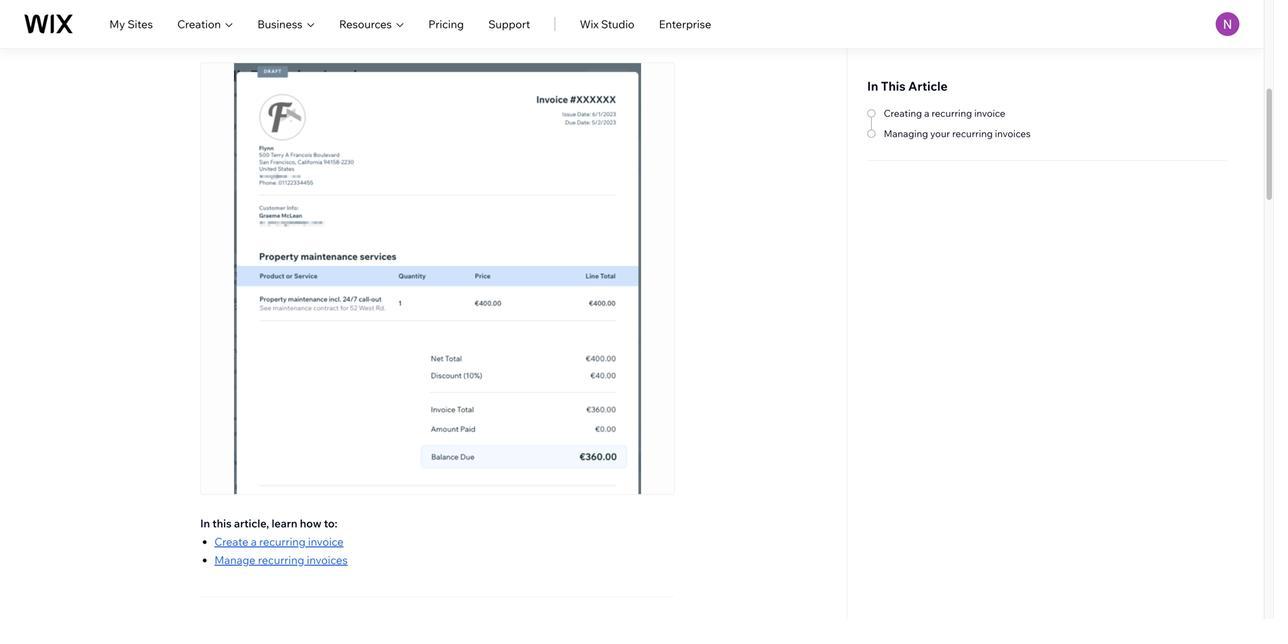 Task type: vqa. For each thing, say whether or not it's contained in the screenshot.
CREATING A RECURRING INVOICE
yes



Task type: locate. For each thing, give the bounding box(es) containing it.
wix studio link
[[580, 16, 635, 32]]

learn
[[272, 517, 298, 530]]

managing your recurring invoices
[[884, 128, 1031, 140]]

in left this
[[200, 517, 210, 530]]

wix down for
[[210, 27, 229, 41]]

support
[[489, 17, 531, 31]]

this
[[213, 517, 232, 530]]

wix left studio
[[580, 17, 599, 31]]

stripe,
[[626, 11, 659, 24]]

1 horizontal spatial invoices
[[996, 128, 1031, 140]]

1 horizontal spatial invoice
[[975, 107, 1006, 119]]

invoices,
[[278, 11, 321, 24]]

invoices
[[996, 128, 1031, 140], [307, 553, 348, 567]]

0 vertical spatial a
[[925, 107, 930, 119]]

article
[[909, 78, 948, 94]]

0 horizontal spatial a
[[251, 535, 257, 549]]

a right creating
[[925, 107, 930, 119]]

wix studio
[[580, 17, 635, 31]]

support link
[[489, 16, 531, 32]]

invoice
[[975, 107, 1006, 119], [308, 535, 344, 549]]

creating
[[884, 107, 923, 119]]

1 vertical spatial invoices
[[307, 553, 348, 567]]

invoice down to:
[[308, 535, 344, 549]]

recurring up managing your recurring invoices
[[932, 107, 973, 119]]

need
[[345, 11, 370, 24]]

to:
[[324, 517, 338, 530]]

in inside in this article, learn how to: create a recurring invoice manage recurring invoices
[[200, 517, 210, 530]]

in for in this article
[[868, 78, 879, 94]]

how
[[300, 517, 322, 530]]

in this article, learn how to: create a recurring invoice manage recurring invoices
[[200, 517, 348, 567]]

this
[[882, 78, 906, 94]]

invoice up managing your recurring invoices
[[975, 107, 1006, 119]]

0 horizontal spatial wix
[[210, 27, 229, 41]]

0 horizontal spatial in
[[200, 517, 210, 530]]

a
[[925, 107, 930, 119], [251, 535, 257, 549]]

recurring
[[229, 11, 275, 24], [932, 107, 973, 119], [953, 128, 993, 140], [259, 535, 306, 549], [258, 553, 305, 567]]

or
[[284, 27, 294, 41]]

for recurring invoices, you need to use suitable payment providers such as paypal, stripe, wix payments or isracard.
[[210, 11, 659, 41]]

a down the article,
[[251, 535, 257, 549]]

you
[[324, 11, 342, 24]]

as
[[573, 11, 584, 24]]

pricing
[[429, 17, 464, 31]]

your
[[931, 128, 951, 140]]

1 vertical spatial in
[[200, 517, 210, 530]]

in this article
[[868, 78, 948, 94]]

0 horizontal spatial invoice
[[308, 535, 344, 549]]

profile image image
[[1217, 12, 1240, 36]]

sites
[[128, 17, 153, 31]]

enterprise
[[659, 17, 712, 31]]

wix
[[580, 17, 599, 31], [210, 27, 229, 41]]

in left 'this'
[[868, 78, 879, 94]]

1 horizontal spatial in
[[868, 78, 879, 94]]

in
[[868, 78, 879, 94], [200, 517, 210, 530]]

0 vertical spatial invoice
[[975, 107, 1006, 119]]

1 vertical spatial invoice
[[308, 535, 344, 549]]

recurring up 'payments'
[[229, 11, 275, 24]]

creation button
[[177, 16, 233, 32]]

0 horizontal spatial invoices
[[307, 553, 348, 567]]

1 vertical spatial a
[[251, 535, 257, 549]]

1 horizontal spatial a
[[925, 107, 930, 119]]

in for in this article, learn how to: create a recurring invoice manage recurring invoices
[[200, 517, 210, 530]]

providers
[[496, 11, 544, 24]]

invoice inside in this article, learn how to: create a recurring invoice manage recurring invoices
[[308, 535, 344, 549]]

1 horizontal spatial wix
[[580, 17, 599, 31]]

for
[[210, 11, 226, 24]]

recurring inside the for recurring invoices, you need to use suitable payment providers such as paypal, stripe, wix payments or isracard.
[[229, 11, 275, 24]]

0 vertical spatial in
[[868, 78, 879, 94]]

business
[[258, 17, 303, 31]]



Task type: describe. For each thing, give the bounding box(es) containing it.
managing
[[884, 128, 929, 140]]

studio
[[601, 17, 635, 31]]

such
[[547, 11, 571, 24]]

my
[[109, 17, 125, 31]]

wix inside the for recurring invoices, you need to use suitable payment providers such as paypal, stripe, wix payments or isracard.
[[210, 27, 229, 41]]

manage
[[215, 553, 256, 567]]

business button
[[258, 16, 315, 32]]

pricing link
[[429, 16, 464, 32]]

create a recurring invoice link
[[215, 535, 344, 549]]

paypal,
[[587, 11, 623, 24]]

recurring right 'your'
[[953, 128, 993, 140]]

my sites
[[109, 17, 153, 31]]

use
[[386, 11, 404, 24]]

my sites link
[[109, 16, 153, 32]]

isracard.
[[297, 27, 340, 41]]

creation
[[177, 17, 221, 31]]

payment
[[449, 11, 494, 24]]

suitable
[[406, 11, 446, 24]]

resources button
[[339, 16, 404, 32]]

create
[[215, 535, 249, 549]]

invoices inside in this article, learn how to: create a recurring invoice manage recurring invoices
[[307, 553, 348, 567]]

0 vertical spatial invoices
[[996, 128, 1031, 140]]

manage recurring invoices link
[[215, 553, 348, 567]]

article,
[[234, 517, 269, 530]]

recurring up manage recurring invoices link
[[259, 535, 306, 549]]

resources
[[339, 17, 392, 31]]

creating a recurring invoice
[[884, 107, 1006, 119]]

payments
[[231, 27, 281, 41]]

a screenshot of a recurring invoice preview. image
[[234, 63, 642, 494]]

enterprise link
[[659, 16, 712, 32]]

a inside in this article, learn how to: create a recurring invoice manage recurring invoices
[[251, 535, 257, 549]]

to
[[373, 11, 383, 24]]

recurring down create a recurring invoice link at the bottom left
[[258, 553, 305, 567]]



